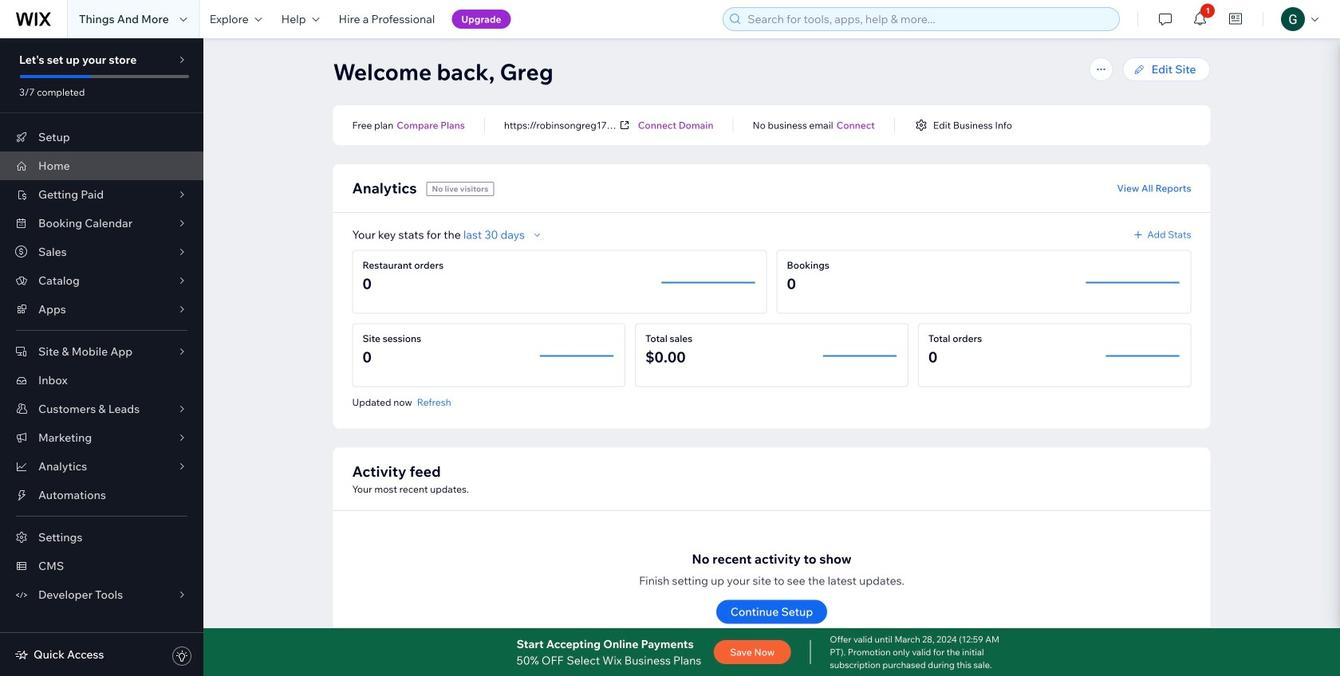 Task type: describe. For each thing, give the bounding box(es) containing it.
Search for tools, apps, help & more... field
[[743, 8, 1115, 30]]



Task type: vqa. For each thing, say whether or not it's contained in the screenshot.
THE PRICE
no



Task type: locate. For each thing, give the bounding box(es) containing it.
sidebar element
[[0, 38, 203, 677]]



